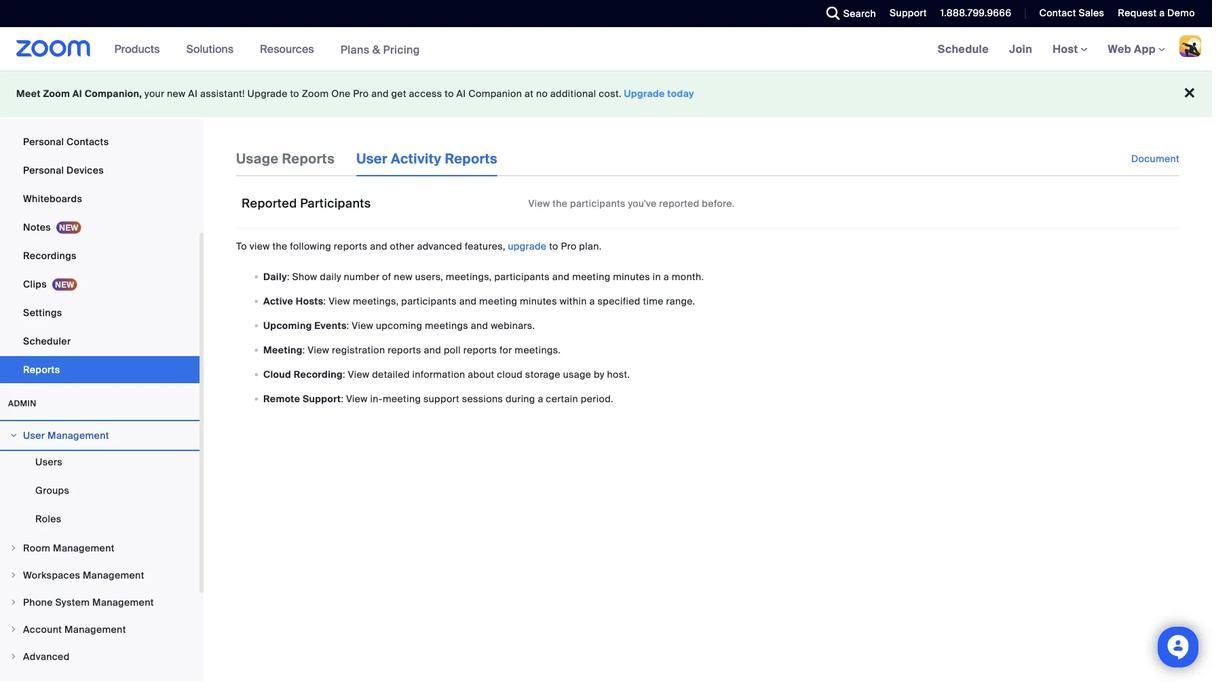 Task type: vqa. For each thing, say whether or not it's contained in the screenshot.
'Meet Zoom AI Companion, your new AI assistant! Upgrade to Zoom One Pro and get access to AI Companion at no additional cost. Upgrade today'
yes



Task type: describe. For each thing, give the bounding box(es) containing it.
scheduler
[[23, 335, 71, 348]]

usage
[[563, 368, 592, 381]]

before.
[[702, 198, 735, 210]]

0 vertical spatial the
[[553, 198, 568, 210]]

: up recording
[[303, 344, 305, 356]]

cloud
[[263, 368, 291, 381]]

: for hosts
[[324, 295, 326, 307]]

right image inside advanced menu item
[[10, 653, 18, 661]]

1.888.799.9666
[[941, 7, 1012, 19]]

schedule
[[938, 42, 989, 56]]

clips
[[23, 278, 47, 291]]

0 horizontal spatial support
[[303, 393, 341, 405]]

notes
[[23, 221, 51, 234]]

user activity reports link
[[357, 141, 498, 177]]

side navigation navigation
[[0, 0, 204, 682]]

resources button
[[260, 27, 320, 71]]

room management
[[23, 542, 115, 555]]

recording
[[294, 368, 343, 381]]

pricing
[[383, 42, 420, 57]]

personal for personal contacts
[[23, 135, 64, 148]]

app
[[1135, 42, 1156, 56]]

: for support
[[341, 393, 344, 405]]

workspaces
[[23, 569, 80, 582]]

sessions
[[462, 393, 503, 405]]

1 vertical spatial meetings,
[[353, 295, 399, 307]]

remote support : view in-meeting support sessions during a certain period.
[[263, 393, 614, 405]]

no
[[536, 88, 548, 100]]

search
[[844, 7, 877, 20]]

phone system management menu item
[[0, 590, 200, 616]]

: left show
[[287, 270, 290, 283]]

workspaces management menu item
[[0, 563, 200, 589]]

your
[[145, 88, 165, 100]]

1 horizontal spatial new
[[394, 270, 413, 283]]

tabs of report home tab list
[[236, 141, 520, 177]]

1 horizontal spatial meetings,
[[446, 270, 492, 283]]

cost.
[[599, 88, 622, 100]]

information
[[413, 368, 466, 381]]

view for information
[[348, 368, 370, 381]]

solutions
[[186, 42, 234, 56]]

following
[[290, 240, 331, 253]]

one
[[332, 88, 351, 100]]

user management
[[23, 430, 109, 442]]

view up recording
[[308, 344, 330, 356]]

active hosts : view meetings, participants and meeting minutes within a specified time range.
[[263, 295, 696, 307]]

and up within
[[553, 270, 570, 283]]

usage reports link
[[236, 141, 335, 177]]

and left the other
[[370, 240, 388, 253]]

2 ai from the left
[[188, 88, 198, 100]]

for
[[500, 344, 512, 356]]

reported
[[660, 198, 700, 210]]

in-
[[370, 393, 383, 405]]

host button
[[1053, 42, 1088, 56]]

1 horizontal spatial to
[[445, 88, 454, 100]]

phone for phone system management
[[23, 597, 53, 609]]

features,
[[465, 240, 506, 253]]

banner containing products
[[0, 27, 1213, 72]]

2 vertical spatial meeting
[[383, 393, 421, 405]]

usage reports
[[236, 150, 335, 167]]

certain
[[546, 393, 579, 405]]

you've
[[628, 198, 657, 210]]

1.888.799.9666 button up schedule
[[931, 0, 1016, 27]]

schedule link
[[928, 27, 1000, 71]]

cloud recording : view detailed information about cloud storage usage by host.
[[263, 368, 630, 381]]

document link
[[1132, 141, 1180, 177]]

zoom logo image
[[16, 40, 91, 57]]

pro inside meet zoom ai companion, footer
[[353, 88, 369, 100]]

groups link
[[0, 477, 200, 505]]

management for room management
[[53, 542, 115, 555]]

phone for phone
[[23, 107, 53, 120]]

contact
[[1040, 7, 1077, 19]]

usage
[[236, 150, 279, 167]]

personal contacts link
[[0, 128, 200, 156]]

specified
[[598, 295, 641, 307]]

users
[[35, 456, 63, 469]]

host
[[1053, 42, 1082, 56]]

: for recording
[[343, 368, 346, 381]]

get
[[392, 88, 407, 100]]

poll
[[444, 344, 461, 356]]

host.
[[607, 368, 630, 381]]

recordings link
[[0, 242, 200, 270]]

in
[[653, 270, 661, 283]]

1 ai from the left
[[73, 88, 82, 100]]

and down the 'active hosts : view meetings, participants and meeting minutes within a specified time range.'
[[471, 319, 489, 332]]

1 horizontal spatial pro
[[561, 240, 577, 253]]

resources
[[260, 42, 314, 56]]

2 upgrade from the left
[[624, 88, 665, 100]]

demo
[[1168, 7, 1196, 19]]

management for user management
[[48, 430, 109, 442]]

1 vertical spatial minutes
[[520, 295, 557, 307]]

request
[[1119, 7, 1157, 19]]

users,
[[415, 270, 444, 283]]

personal devices
[[23, 164, 104, 177]]

1.888.799.9666 button up the schedule link in the right top of the page
[[941, 7, 1012, 19]]

1 horizontal spatial meeting
[[479, 295, 518, 307]]

upgrade
[[508, 240, 547, 253]]

plans
[[341, 42, 370, 57]]

right image for account management
[[10, 626, 18, 634]]

2 horizontal spatial reports
[[464, 344, 497, 356]]

meetings.
[[515, 344, 561, 356]]

cloud
[[497, 368, 523, 381]]

plans & pricing
[[341, 42, 420, 57]]

and down daily : show daily number of new users, meetings, participants and meeting minutes in a month.
[[460, 295, 477, 307]]

phone system management
[[23, 597, 154, 609]]

scheduler link
[[0, 328, 200, 355]]

meeting
[[263, 344, 303, 356]]

and left poll
[[424, 344, 442, 356]]

meetings
[[425, 319, 469, 332]]

companion
[[469, 88, 522, 100]]

a left demo
[[1160, 7, 1166, 19]]

assistant!
[[200, 88, 245, 100]]

view for meeting
[[346, 393, 368, 405]]

document
[[1132, 152, 1180, 165]]

sales
[[1079, 7, 1105, 19]]

events
[[315, 319, 347, 332]]

daily
[[320, 270, 341, 283]]

system
[[55, 597, 90, 609]]

view for participants
[[329, 295, 350, 307]]

reports for registration
[[388, 344, 422, 356]]

right image for user
[[10, 432, 18, 440]]



Task type: locate. For each thing, give the bounding box(es) containing it.
participants down upgrade
[[495, 270, 550, 283]]

to view the following reports and other advanced features, upgrade to pro plan.
[[236, 240, 602, 253]]

1 vertical spatial participants
[[495, 270, 550, 283]]

other
[[390, 240, 415, 253]]

0 vertical spatial participants
[[571, 198, 626, 210]]

user inside menu item
[[23, 430, 45, 442]]

1 horizontal spatial upgrade
[[624, 88, 665, 100]]

user activity reports
[[357, 150, 498, 167]]

product information navigation
[[104, 27, 430, 72]]

new right your
[[167, 88, 186, 100]]

user left activity
[[357, 150, 388, 167]]

1 vertical spatial user
[[23, 430, 45, 442]]

minutes left in
[[613, 270, 651, 283]]

0 vertical spatial minutes
[[613, 270, 651, 283]]

3 right image from the top
[[10, 599, 18, 607]]

account management
[[23, 624, 126, 636]]

management down workspaces management menu item
[[92, 597, 154, 609]]

reports up number
[[334, 240, 368, 253]]

the
[[553, 198, 568, 210], [273, 240, 288, 253]]

0 horizontal spatial to
[[290, 88, 299, 100]]

participants up plan.
[[571, 198, 626, 210]]

to right upgrade
[[549, 240, 559, 253]]

and left get
[[372, 88, 389, 100]]

1 upgrade from the left
[[248, 88, 288, 100]]

2 vertical spatial participants
[[402, 295, 457, 307]]

0 horizontal spatial reports
[[334, 240, 368, 253]]

management inside menu item
[[53, 542, 115, 555]]

user for user activity reports
[[357, 150, 388, 167]]

: down registration
[[343, 368, 346, 381]]

participants
[[300, 196, 371, 211]]

right image left account
[[10, 626, 18, 634]]

right image
[[10, 432, 18, 440], [10, 545, 18, 553], [10, 599, 18, 607], [10, 653, 18, 661]]

reports up reported participants
[[282, 150, 335, 167]]

reports down upcoming events : view upcoming meetings and webinars.
[[388, 344, 422, 356]]

right image for workspaces management
[[10, 572, 18, 580]]

1 vertical spatial pro
[[561, 240, 577, 253]]

upcoming
[[263, 319, 312, 332]]

reported participants
[[242, 196, 371, 211]]

1 horizontal spatial user
[[357, 150, 388, 167]]

upgrade link
[[508, 240, 547, 253]]

room management menu item
[[0, 536, 200, 562]]

reports
[[282, 150, 335, 167], [445, 150, 498, 167], [23, 364, 60, 376]]

meet zoom ai companion, footer
[[0, 71, 1213, 117]]

view
[[529, 198, 550, 210], [329, 295, 350, 307], [352, 319, 374, 332], [308, 344, 330, 356], [348, 368, 370, 381], [346, 393, 368, 405]]

meetings navigation
[[928, 27, 1213, 72]]

meetings, up the 'active hosts : view meetings, participants and meeting minutes within a specified time range.'
[[446, 270, 492, 283]]

to
[[290, 88, 299, 100], [445, 88, 454, 100], [549, 240, 559, 253]]

1 vertical spatial personal
[[23, 164, 64, 177]]

registration
[[332, 344, 385, 356]]

notes link
[[0, 214, 200, 241]]

admin menu menu
[[0, 423, 200, 672]]

1 horizontal spatial reports
[[282, 150, 335, 167]]

join link
[[1000, 27, 1043, 71]]

0 vertical spatial phone
[[23, 107, 53, 120]]

1 right image from the top
[[10, 432, 18, 440]]

reports down scheduler
[[23, 364, 60, 376]]

upgrade right cost. at the top of the page
[[624, 88, 665, 100]]

plan.
[[579, 240, 602, 253]]

minutes left within
[[520, 295, 557, 307]]

users link
[[0, 449, 200, 476]]

new inside meet zoom ai companion, footer
[[167, 88, 186, 100]]

web app button
[[1109, 42, 1166, 56]]

personal for personal devices
[[23, 164, 64, 177]]

right image inside room management menu item
[[10, 545, 18, 553]]

detailed
[[372, 368, 410, 381]]

view down daily on the left top of page
[[329, 295, 350, 307]]

1 horizontal spatial the
[[553, 198, 568, 210]]

management up workspaces management
[[53, 542, 115, 555]]

zoom left one
[[302, 88, 329, 100]]

0 horizontal spatial meeting
[[383, 393, 421, 405]]

personal up whiteboards
[[23, 164, 64, 177]]

web app
[[1109, 42, 1156, 56]]

personal up the personal devices
[[23, 135, 64, 148]]

right image
[[10, 572, 18, 580], [10, 626, 18, 634]]

participants
[[571, 198, 626, 210], [495, 270, 550, 283], [402, 295, 457, 307]]

a right in
[[664, 270, 670, 283]]

:
[[287, 270, 290, 283], [324, 295, 326, 307], [347, 319, 349, 332], [303, 344, 305, 356], [343, 368, 346, 381], [341, 393, 344, 405]]

0 vertical spatial personal
[[23, 135, 64, 148]]

0 horizontal spatial the
[[273, 240, 288, 253]]

meeting down detailed
[[383, 393, 421, 405]]

activity
[[391, 150, 442, 167]]

right image left system
[[10, 599, 18, 607]]

reports
[[334, 240, 368, 253], [388, 344, 422, 356], [464, 344, 497, 356]]

devices
[[67, 164, 104, 177]]

solutions button
[[186, 27, 240, 71]]

right image inside phone system management menu item
[[10, 599, 18, 607]]

zoom
[[43, 88, 70, 100], [302, 88, 329, 100]]

right image inside account management menu item
[[10, 626, 18, 634]]

2 horizontal spatial reports
[[445, 150, 498, 167]]

meeting : view registration reports and poll reports for meetings.
[[263, 344, 561, 356]]

right image inside user management menu item
[[10, 432, 18, 440]]

personal menu menu
[[0, 0, 200, 385]]

management down phone system management menu item
[[65, 624, 126, 636]]

room
[[23, 542, 51, 555]]

hosts
[[296, 295, 324, 307]]

view the participants you've reported before.
[[529, 198, 735, 210]]

0 vertical spatial pro
[[353, 88, 369, 100]]

user management menu item
[[0, 423, 200, 449]]

banner
[[0, 27, 1213, 72]]

clips link
[[0, 271, 200, 298]]

0 vertical spatial right image
[[10, 572, 18, 580]]

reports inside personal menu menu
[[23, 364, 60, 376]]

settings
[[23, 307, 62, 319]]

upgrade down product information navigation
[[248, 88, 288, 100]]

0 horizontal spatial ai
[[73, 88, 82, 100]]

user management menu
[[0, 449, 200, 534]]

1 vertical spatial meeting
[[479, 295, 518, 307]]

admin
[[8, 399, 37, 409]]

management for account management
[[65, 624, 126, 636]]

right image left workspaces
[[10, 572, 18, 580]]

settings link
[[0, 299, 200, 327]]

2 horizontal spatial meeting
[[573, 270, 611, 283]]

: left in-
[[341, 393, 344, 405]]

profile picture image
[[1180, 35, 1202, 57]]

zoom right meet
[[43, 88, 70, 100]]

0 vertical spatial meeting
[[573, 270, 611, 283]]

view up upgrade link
[[529, 198, 550, 210]]

meeting down daily : show daily number of new users, meetings, participants and meeting minutes in a month.
[[479, 295, 518, 307]]

contact sales
[[1040, 7, 1105, 19]]

about
[[468, 368, 495, 381]]

whiteboards link
[[0, 185, 200, 213]]

phone inside personal menu menu
[[23, 107, 53, 120]]

2 personal from the top
[[23, 164, 64, 177]]

1 horizontal spatial support
[[890, 7, 928, 19]]

view up registration
[[352, 319, 374, 332]]

advanced
[[23, 651, 70, 663]]

ai left "companion"
[[457, 88, 466, 100]]

right image for room
[[10, 545, 18, 553]]

0 vertical spatial new
[[167, 88, 186, 100]]

reports right activity
[[445, 150, 498, 167]]

phone inside menu item
[[23, 597, 53, 609]]

1 vertical spatial right image
[[10, 626, 18, 634]]

: up registration
[[347, 319, 349, 332]]

ai left companion,
[[73, 88, 82, 100]]

daily
[[263, 270, 287, 283]]

to down resources dropdown button
[[290, 88, 299, 100]]

support down recording
[[303, 393, 341, 405]]

number
[[344, 270, 380, 283]]

pro left plan.
[[561, 240, 577, 253]]

companion,
[[85, 88, 142, 100]]

1 phone from the top
[[23, 107, 53, 120]]

support right search
[[890, 7, 928, 19]]

view left in-
[[346, 393, 368, 405]]

phone up account
[[23, 597, 53, 609]]

account management menu item
[[0, 617, 200, 643]]

0 horizontal spatial zoom
[[43, 88, 70, 100]]

daily : show daily number of new users, meetings, participants and meeting minutes in a month.
[[263, 270, 705, 283]]

new right of
[[394, 270, 413, 283]]

user up users
[[23, 430, 45, 442]]

user inside tabs of report home tab list
[[357, 150, 388, 167]]

management up users link
[[48, 430, 109, 442]]

upcoming events : view upcoming meetings and webinars.
[[263, 319, 535, 332]]

personal devices link
[[0, 157, 200, 184]]

account
[[23, 624, 62, 636]]

reports up about
[[464, 344, 497, 356]]

1 horizontal spatial zoom
[[302, 88, 329, 100]]

0 horizontal spatial meetings,
[[353, 295, 399, 307]]

upcoming
[[376, 319, 423, 332]]

0 horizontal spatial upgrade
[[248, 88, 288, 100]]

right image left room
[[10, 545, 18, 553]]

and
[[372, 88, 389, 100], [370, 240, 388, 253], [553, 270, 570, 283], [460, 295, 477, 307], [471, 319, 489, 332], [424, 344, 442, 356]]

webinars.
[[491, 319, 535, 332]]

0 horizontal spatial minutes
[[520, 295, 557, 307]]

range.
[[667, 295, 696, 307]]

1 vertical spatial new
[[394, 270, 413, 283]]

at
[[525, 88, 534, 100]]

to
[[236, 240, 247, 253]]

phone link
[[0, 100, 200, 127]]

a
[[1160, 7, 1166, 19], [664, 270, 670, 283], [590, 295, 595, 307], [538, 393, 544, 405]]

2 zoom from the left
[[302, 88, 329, 100]]

phone down meet
[[23, 107, 53, 120]]

request a demo
[[1119, 7, 1196, 19]]

reports for following
[[334, 240, 368, 253]]

products button
[[115, 27, 166, 71]]

workspaces management
[[23, 569, 144, 582]]

0 horizontal spatial pro
[[353, 88, 369, 100]]

1 horizontal spatial participants
[[495, 270, 550, 283]]

0 horizontal spatial reports
[[23, 364, 60, 376]]

3 ai from the left
[[457, 88, 466, 100]]

2 horizontal spatial to
[[549, 240, 559, 253]]

participants down users,
[[402, 295, 457, 307]]

2 right image from the top
[[10, 626, 18, 634]]

show
[[292, 270, 318, 283]]

0 horizontal spatial new
[[167, 88, 186, 100]]

2 phone from the top
[[23, 597, 53, 609]]

1 zoom from the left
[[43, 88, 70, 100]]

0 vertical spatial meetings,
[[446, 270, 492, 283]]

2 right image from the top
[[10, 545, 18, 553]]

2 horizontal spatial participants
[[571, 198, 626, 210]]

management for workspaces management
[[83, 569, 144, 582]]

1 horizontal spatial ai
[[188, 88, 198, 100]]

&
[[373, 42, 381, 57]]

1 vertical spatial support
[[303, 393, 341, 405]]

plans & pricing link
[[341, 42, 420, 57], [341, 42, 420, 57]]

contacts
[[67, 135, 109, 148]]

right image inside workspaces management menu item
[[10, 572, 18, 580]]

1 right image from the top
[[10, 572, 18, 580]]

and inside meet zoom ai companion, footer
[[372, 88, 389, 100]]

access
[[409, 88, 442, 100]]

1 horizontal spatial reports
[[388, 344, 422, 356]]

0 horizontal spatial user
[[23, 430, 45, 442]]

1 personal from the top
[[23, 135, 64, 148]]

advanced menu item
[[0, 644, 200, 670]]

: up events
[[324, 295, 326, 307]]

2 horizontal spatial ai
[[457, 88, 466, 100]]

1 vertical spatial the
[[273, 240, 288, 253]]

0 vertical spatial user
[[357, 150, 388, 167]]

storage
[[526, 368, 561, 381]]

user for user management
[[23, 430, 45, 442]]

ai left assistant!
[[188, 88, 198, 100]]

management down room management menu item
[[83, 569, 144, 582]]

personal contacts
[[23, 135, 109, 148]]

view for meetings
[[352, 319, 374, 332]]

to right access
[[445, 88, 454, 100]]

view down registration
[[348, 368, 370, 381]]

support link
[[880, 0, 931, 27], [890, 7, 928, 19]]

meetings, down of
[[353, 295, 399, 307]]

meeting down plan.
[[573, 270, 611, 283]]

new
[[167, 88, 186, 100], [394, 270, 413, 283]]

pro right one
[[353, 88, 369, 100]]

right image for phone
[[10, 599, 18, 607]]

whiteboards
[[23, 193, 82, 205]]

0 vertical spatial support
[[890, 7, 928, 19]]

1 vertical spatial phone
[[23, 597, 53, 609]]

right image left advanced
[[10, 653, 18, 661]]

join
[[1010, 42, 1033, 56]]

a right within
[[590, 295, 595, 307]]

a right during at the left of the page
[[538, 393, 544, 405]]

1 horizontal spatial minutes
[[613, 270, 651, 283]]

by
[[594, 368, 605, 381]]

meeting
[[573, 270, 611, 283], [479, 295, 518, 307], [383, 393, 421, 405]]

0 horizontal spatial participants
[[402, 295, 457, 307]]

view
[[250, 240, 270, 253]]

: for events
[[347, 319, 349, 332]]

right image down admin
[[10, 432, 18, 440]]

search button
[[817, 0, 880, 27]]

roles
[[35, 513, 62, 526]]

4 right image from the top
[[10, 653, 18, 661]]



